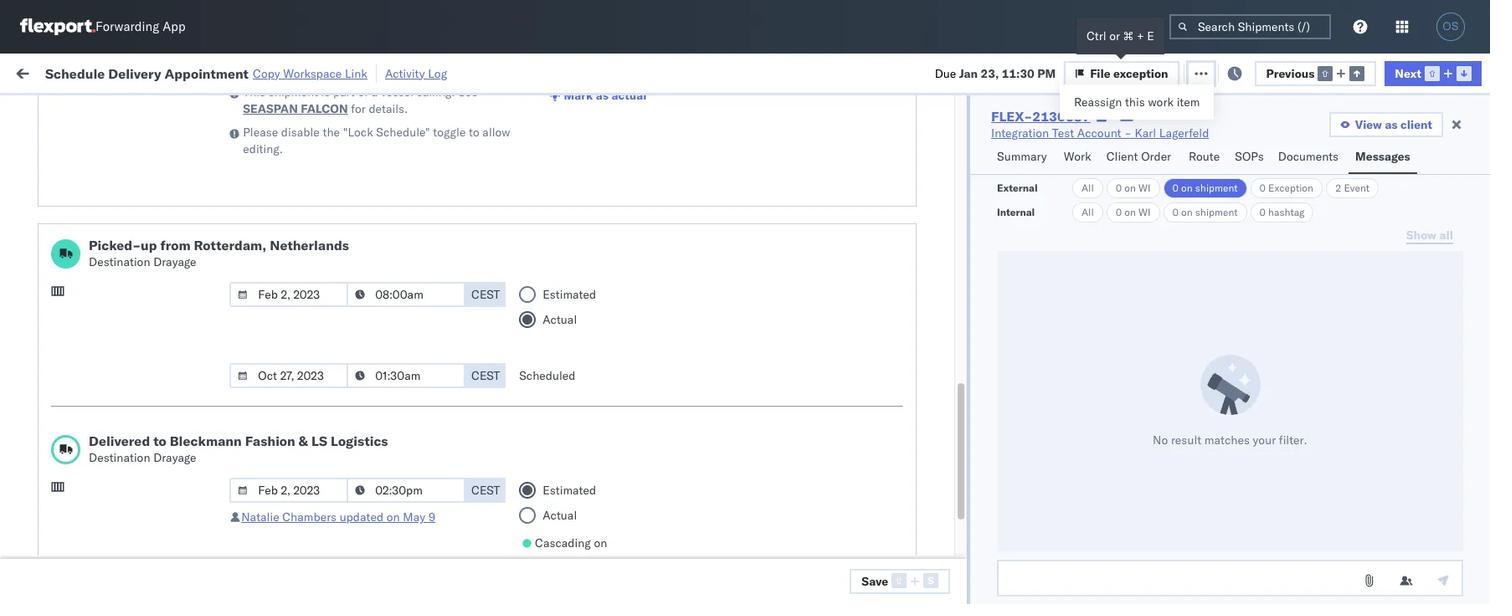 Task type: describe. For each thing, give the bounding box(es) containing it.
activity
[[385, 66, 425, 81]]

1889466 for 2:59 am est, dec 14, 2022
[[960, 277, 1011, 292]]

flex-1889466 for 7:00 pm est, dec 23, 2022
[[924, 350, 1011, 365]]

est, for 9,
[[320, 240, 345, 255]]

2 hlxu8034992 from the top
[[1209, 166, 1291, 181]]

2023 for 2:59 am est, jan 25, 2023
[[391, 498, 420, 513]]

3 hlxu6269489, from the top
[[1121, 203, 1206, 218]]

lagerfeld up save button
[[898, 535, 948, 550]]

confirm delivery button
[[39, 386, 127, 404]]

client order button
[[1100, 141, 1182, 174]]

all for internal
[[1082, 206, 1094, 219]]

0 vertical spatial no
[[396, 103, 410, 116]]

fashion
[[245, 433, 295, 450]]

2 bosch ocean test from the left
[[730, 203, 826, 218]]

no result matches your filter.
[[1153, 432, 1308, 448]]

0 horizontal spatial for
[[161, 103, 174, 116]]

-- : -- -- text field for first mmm d, yyyy text field
[[347, 363, 466, 388]]

mbl/mawb numbers button
[[1132, 133, 1325, 150]]

2 schedule pickup from los angeles, ca button from the top
[[39, 193, 238, 228]]

os button
[[1432, 8, 1470, 46]]

est, for 13,
[[320, 424, 345, 439]]

0 vertical spatial work
[[183, 65, 212, 80]]

appointment for flex-1846748
[[137, 165, 206, 180]]

schedule pickup from los angeles, ca for 2:59 am est, dec 14, 2022
[[39, 268, 226, 299]]

7:00
[[270, 350, 295, 365]]

schedule delivery appointment link for flex-1846748
[[39, 165, 206, 181]]

1 flex-1846748 from the top
[[924, 129, 1011, 144]]

jan for 2:59 am est, jan 25, 2023
[[348, 498, 367, 513]]

am for 2:59 am edt, nov 5, 2022 schedule pickup from los angeles, ca link
[[298, 129, 317, 144]]

1889466 for 9:00 am est, dec 24, 2022
[[960, 387, 1011, 402]]

schedule delivery appointment copy workspace link
[[45, 65, 367, 82]]

schedule delivery appointment for flex-1889466
[[39, 313, 206, 328]]

flex
[[898, 136, 916, 149]]

6 ocean fcl from the top
[[512, 498, 571, 513]]

confirm pickup from los angeles, ca
[[39, 341, 219, 373]]

4 hlxu8034992 from the top
[[1209, 239, 1291, 255]]

-- : -- -- text field for mmm d, yyyy text box
[[347, 282, 466, 307]]

1 ceau7522281, hlxu6269489, hlxu8034992 from the top
[[1031, 129, 1291, 144]]

pickup for 2:59 am edt, nov 5, 2022
[[91, 120, 127, 135]]

Search Shipments (/) text field
[[1170, 14, 1331, 39]]

2:00
[[270, 240, 295, 255]]

schedule pickup from rotterdam, netherlands link
[[39, 451, 238, 484]]

1 hlxu8034992 from the top
[[1209, 129, 1291, 144]]

+
[[1137, 28, 1144, 44]]

mbl/mawb
[[1140, 136, 1199, 149]]

2 resize handle column header from the left
[[425, 130, 445, 604]]

0 vertical spatial flex-2130387
[[991, 108, 1091, 125]]

2 2:59 am edt, nov 5, 2022 from the top
[[270, 203, 417, 218]]

delivery down workitem button
[[91, 165, 134, 180]]

snoozed
[[350, 103, 389, 116]]

est, for 23,
[[319, 350, 344, 365]]

2 vertical spatial 2130387
[[960, 535, 1011, 550]]

2022 for confirm pickup from los angeles, ca link in the left of the page
[[393, 350, 422, 365]]

0 vertical spatial 23,
[[981, 66, 999, 81]]

schedule"
[[376, 125, 430, 140]]

am for 2:59 am est, jan 25, 2023's schedule pickup from los angeles, ca link
[[298, 498, 317, 513]]

log
[[428, 66, 447, 81]]

2:59 am est, dec 14, 2022
[[270, 277, 423, 292]]

est, for 24,
[[320, 387, 345, 402]]

client
[[1401, 117, 1433, 132]]

abcdefg78456546 for 9:00 am est, dec 24, 2022
[[1140, 387, 1253, 402]]

2 hlxu6269489, from the top
[[1121, 166, 1206, 181]]

of
[[358, 85, 368, 100]]

est, for 25,
[[320, 498, 345, 513]]

deadline
[[270, 136, 310, 149]]

1 2:59 am edt, nov 5, 2022 from the top
[[270, 129, 417, 144]]

1 edt, from the top
[[320, 129, 346, 144]]

3 flex-1846748 from the top
[[924, 203, 1011, 218]]

2 vertical spatial flex-2130387
[[924, 535, 1011, 550]]

toggle
[[433, 125, 466, 140]]

2 schedule pickup from los angeles, ca from the top
[[39, 194, 226, 226]]

1 1846748 from the top
[[960, 129, 1011, 144]]

1889466 for 7:00 pm est, dec 23, 2022
[[960, 350, 1011, 365]]

exception
[[1269, 182, 1314, 194]]

9
[[428, 510, 436, 525]]

cascading
[[535, 536, 591, 551]]

internal
[[997, 206, 1035, 219]]

1 bosch from the left
[[621, 203, 654, 218]]

pickup for 7:00 pm est, dec 23, 2022
[[84, 341, 120, 356]]

flexport. image
[[20, 18, 95, 35]]

id
[[919, 136, 929, 149]]

rotterdam, for up
[[194, 237, 266, 254]]

2 event
[[1335, 182, 1370, 194]]

track
[[427, 65, 454, 80]]

reassign
[[1074, 95, 1122, 110]]

snooze
[[454, 136, 487, 149]]

3 ceau7522281, hlxu6269489, hlxu8034992 from the top
[[1031, 203, 1291, 218]]

schedule pickup from los angeles, ca button for 2:59 am edt, nov 5, 2022
[[39, 119, 238, 154]]

message (0)
[[226, 65, 294, 80]]

6 fcl from the top
[[550, 498, 571, 513]]

1 bosch ocean test from the left
[[621, 203, 717, 218]]

los for 2:59 am edt, nov 5, 2022
[[158, 120, 177, 135]]

clearance inside button
[[130, 231, 183, 246]]

9 resize handle column header from the left
[[1321, 130, 1341, 604]]

1 vertical spatial 23,
[[372, 350, 390, 365]]

9:00
[[270, 387, 295, 402]]

for inside this shipment is part of a vessel sailing. see seaspan falcon for details.
[[351, 101, 366, 116]]

9,
[[373, 240, 384, 255]]

2
[[1335, 182, 1342, 194]]

2 mmm d, yyyy text field from the top
[[230, 478, 348, 503]]

"lock
[[343, 125, 373, 140]]

uetu5238478 for 9:00 am est, dec 24, 2022
[[1121, 387, 1202, 402]]

ctrl or ⌘ + e
[[1087, 28, 1155, 44]]

25,
[[370, 498, 388, 513]]

2 customs from the top
[[80, 525, 127, 540]]

2022 for "confirm delivery" link
[[394, 387, 423, 402]]

2 ceau7522281, from the top
[[1031, 166, 1117, 181]]

copy workspace link button
[[253, 66, 367, 81]]

forwarding
[[95, 19, 159, 35]]

205 on track
[[386, 65, 454, 80]]

zimu3048342
[[1140, 571, 1220, 586]]

5 fcl from the top
[[550, 387, 571, 402]]

delivery inside "confirm delivery" link
[[84, 386, 127, 401]]

24,
[[373, 387, 391, 402]]

lagerfeld up route
[[1159, 126, 1209, 141]]

2 am from the top
[[298, 203, 317, 218]]

4 ceau7522281, hlxu6269489, hlxu8034992 from the top
[[1031, 239, 1291, 255]]

from for 2:59 am est, dec 14, 2022's schedule pickup from los angeles, ca button
[[130, 268, 155, 283]]

lagerfeld right save
[[898, 571, 948, 586]]

1 hlxu6269489, from the top
[[1121, 129, 1206, 144]]

schedule pickup from los angeles, ca for 2:59 am edt, nov 5, 2022
[[39, 120, 226, 152]]

save button
[[850, 569, 950, 594]]

client order
[[1107, 149, 1171, 164]]

mark as actual
[[564, 88, 647, 103]]

from for schedule pickup from los angeles, ca button for 2:59 am est, jan 13, 2023
[[130, 415, 155, 430]]

appointment for flex-1889466
[[137, 313, 206, 328]]

wi for internal
[[1139, 206, 1151, 219]]

3 1846748 from the top
[[960, 203, 1011, 218]]

2 ceau7522281, hlxu6269489, hlxu8034992 from the top
[[1031, 166, 1291, 181]]

deadline button
[[261, 133, 429, 150]]

1 5, from the top
[[374, 129, 385, 144]]

1 mmm d, yyyy text field from the top
[[230, 363, 348, 388]]

destination inside the picked-up from rotterdam, netherlands destination drayage
[[89, 255, 150, 270]]

4 resize handle column header from the left
[[593, 130, 613, 604]]

schedule pickup from los angeles, ca button for 2:59 am est, dec 14, 2022
[[39, 267, 238, 302]]

est, for 14,
[[320, 277, 345, 292]]

from for confirm pickup from los angeles, ca button
[[123, 341, 148, 356]]

am for schedule pickup from los angeles, ca link related to 2:59 am est, jan 13, 2023
[[298, 424, 317, 439]]

as for mark
[[596, 88, 609, 103]]

this shipment is part of a vessel sailing. see seaspan falcon for details.
[[243, 85, 478, 116]]

2130384
[[960, 571, 1011, 586]]

2 ocean fcl from the top
[[512, 203, 571, 218]]

⌘
[[1123, 28, 1134, 44]]

confirm pickup from los angeles, ca button
[[39, 340, 238, 376]]

2 clearance from the top
[[130, 525, 183, 540]]

4 ceau7522281, from the top
[[1031, 239, 1117, 255]]

operator
[[1350, 136, 1390, 149]]

lhuu7894563, uetu5238478 for 7:00 pm est, dec 23, 2022
[[1031, 350, 1202, 365]]

batch action
[[1396, 65, 1469, 80]]

schedule pickup from los angeles, ca link for 2:59 am edt, nov 5, 2022
[[39, 119, 238, 153]]

pickup for 2:59 am est, jan 13, 2023
[[91, 415, 127, 430]]

schedule pickup from los angeles, ca link for 2:59 am est, jan 25, 2023
[[39, 488, 238, 521]]

in
[[251, 103, 260, 116]]

next
[[1395, 66, 1422, 81]]

1 ceau7522281, from the top
[[1031, 129, 1117, 144]]

angeles, for 2:59 am est, dec 14, 2022
[[180, 268, 226, 283]]

angeles, for 2:59 am edt, nov 5, 2022
[[180, 120, 226, 135]]

4 flex-1846748 from the top
[[924, 240, 1011, 255]]

from for schedule pickup from los angeles, ca button related to 2:59 am edt, nov 5, 2022
[[130, 120, 155, 135]]

3 resize handle column header from the left
[[484, 130, 504, 604]]

delivery up confirm pickup from los angeles, ca
[[91, 313, 134, 328]]

2 vertical spatial documents
[[39, 542, 99, 557]]

my
[[17, 61, 43, 84]]

import work button
[[136, 54, 219, 91]]

2 fcl from the top
[[550, 203, 571, 218]]

0 vertical spatial work
[[48, 61, 91, 84]]

759 at risk
[[309, 65, 367, 80]]

delivered
[[89, 433, 150, 450]]

nov for schedule pickup from los angeles, ca
[[349, 129, 371, 144]]

2022 right 9,
[[387, 240, 416, 255]]

flex-2130387 link
[[991, 108, 1091, 125]]

2 bosch from the left
[[730, 203, 763, 218]]

dec for 23,
[[347, 350, 369, 365]]

0 on shipment for 0 exception
[[1173, 182, 1238, 194]]

shipment for internal
[[1195, 206, 1238, 219]]

from for 2nd schedule pickup from los angeles, ca button from the top
[[130, 194, 155, 209]]

details.
[[369, 101, 408, 116]]

flex-2130384
[[924, 571, 1011, 586]]

all button for external
[[1073, 178, 1103, 198]]

1 vertical spatial 2130387
[[960, 461, 1011, 476]]

angeles, for 7:00 pm est, dec 23, 2022
[[173, 341, 219, 356]]

next button
[[1385, 61, 1482, 86]]

2022 for 2:59 am edt, nov 5, 2022 schedule pickup from los angeles, ca link
[[387, 129, 417, 144]]

wi for external
[[1139, 182, 1151, 194]]

0 vertical spatial jan
[[959, 66, 978, 81]]

ls
[[311, 433, 327, 450]]

4 1846748 from the top
[[960, 240, 1011, 255]]

3 ceau7522281, from the top
[[1031, 203, 1117, 218]]

2 1889466 from the top
[[960, 314, 1011, 329]]

schedule delivery appointment link for flex-1889466
[[39, 312, 206, 329]]

1 estimated from the top
[[543, 287, 596, 302]]

abcdefg78456546 for 7:00 pm est, dec 23, 2022
[[1140, 350, 1253, 365]]

flex-1893174
[[924, 424, 1011, 439]]

2 actual from the top
[[543, 508, 577, 523]]

2 flex-1889466 from the top
[[924, 314, 1011, 329]]

2 5, from the top
[[374, 203, 385, 218]]

flex-1662119
[[924, 498, 1011, 513]]

1 vertical spatial no
[[1153, 432, 1168, 448]]

sops
[[1235, 149, 1264, 164]]

2 estimated from the top
[[543, 483, 596, 498]]

confirm delivery
[[39, 386, 127, 401]]

summary
[[997, 149, 1047, 164]]

3 ocean fcl from the top
[[512, 277, 571, 292]]

external
[[997, 182, 1038, 194]]

1 ocean fcl from the top
[[512, 129, 571, 144]]

cascading on
[[535, 536, 607, 551]]

0 hashtag
[[1260, 206, 1305, 219]]

os
[[1443, 20, 1459, 33]]

by:
[[61, 103, 77, 118]]

numbers for mbl/mawb numbers
[[1201, 136, 1243, 149]]

upload customs clearance documents inside 'upload customs clearance documents' button
[[39, 231, 183, 262]]

uetu5238478 for 7:00 pm est, dec 23, 2022
[[1121, 350, 1202, 365]]

2 upload from the top
[[39, 525, 77, 540]]

activity log button
[[385, 64, 447, 83]]

2 ca from the top
[[39, 211, 54, 226]]

from inside the picked-up from rotterdam, netherlands destination drayage
[[160, 237, 191, 254]]

0 horizontal spatial exception
[[1114, 66, 1168, 81]]

confirm for confirm pickup from los angeles, ca
[[39, 341, 81, 356]]

3 hlxu8034992 from the top
[[1209, 203, 1291, 218]]

delivered to bleckmann fashion & ls logistics destination drayage
[[89, 433, 388, 466]]

6 resize handle column header from the left
[[869, 130, 889, 604]]

allow
[[483, 125, 510, 140]]

my work
[[17, 61, 91, 84]]

los for 2:59 am est, jan 13, 2023
[[158, 415, 177, 430]]

4 fcl from the top
[[550, 314, 571, 329]]

3 fcl from the top
[[550, 277, 571, 292]]

angeles, for 2:59 am est, jan 13, 2023
[[180, 415, 226, 430]]

a
[[371, 85, 378, 100]]

4 ocean fcl from the top
[[512, 314, 571, 329]]

los for 2:59 am est, dec 14, 2022
[[158, 268, 177, 283]]



Task type: vqa. For each thing, say whether or not it's contained in the screenshot.


Task type: locate. For each thing, give the bounding box(es) containing it.
0 vertical spatial schedule delivery appointment
[[39, 165, 206, 180]]

2 schedule delivery appointment link from the top
[[39, 312, 206, 329]]

2 vertical spatial jan
[[348, 498, 367, 513]]

schedule pickup from los angeles, ca link down ready
[[39, 119, 238, 153]]

1 all from the top
[[1082, 182, 1094, 194]]

work up by:
[[48, 61, 91, 84]]

confirm inside confirm pickup from los angeles, ca
[[39, 341, 81, 356]]

from for the schedule pickup from rotterdam, netherlands button
[[130, 452, 155, 467]]

1 vertical spatial 2:59 am edt, nov 5, 2022
[[270, 203, 417, 218]]

appointment up ready for work, blocked, in progress
[[165, 65, 249, 82]]

1 vertical spatial 0 on shipment
[[1173, 206, 1238, 219]]

due jan 23, 11:30 pm
[[935, 66, 1056, 81]]

actual up cascading
[[543, 508, 577, 523]]

dec for 14,
[[348, 277, 370, 292]]

confirm up "confirm delivery" link
[[39, 341, 81, 356]]

karl
[[1135, 126, 1156, 141], [874, 461, 895, 476], [874, 535, 895, 550], [874, 571, 895, 586]]

schedule pickup from los angeles, ca link down the schedule pickup from rotterdam, netherlands button
[[39, 488, 238, 521]]

exception
[[1227, 65, 1282, 80], [1114, 66, 1168, 81]]

from down the schedule pickup from rotterdam, netherlands button
[[130, 489, 155, 504]]

-- : -- -- text field
[[347, 282, 466, 307], [347, 363, 466, 388]]

0 vertical spatial appointment
[[165, 65, 249, 82]]

ca for 7:00 pm est, dec 23, 2022
[[39, 358, 54, 373]]

schedule pickup from los angeles, ca button down 'upload customs clearance documents' button
[[39, 267, 238, 302]]

2 all button from the top
[[1073, 203, 1103, 223]]

0 vertical spatial uetu5238478
[[1121, 350, 1202, 365]]

3 schedule pickup from los angeles, ca link from the top
[[39, 267, 238, 300]]

0 vertical spatial upload
[[39, 231, 77, 246]]

flex-1846748
[[924, 129, 1011, 144], [924, 166, 1011, 181], [924, 203, 1011, 218], [924, 240, 1011, 255]]

0 horizontal spatial netherlands
[[39, 468, 104, 484]]

as
[[596, 88, 609, 103], [1385, 117, 1398, 132]]

2 vertical spatial dec
[[348, 387, 370, 402]]

numbers inside container numbers
[[1031, 143, 1073, 156]]

1 vertical spatial schedule delivery appointment link
[[39, 312, 206, 329]]

1 horizontal spatial for
[[351, 101, 366, 116]]

0 horizontal spatial bosch
[[621, 203, 654, 218]]

1 vertical spatial mmm d, yyyy text field
[[230, 478, 348, 503]]

nyku9743990
[[1031, 571, 1114, 586]]

flex-2130387 down the flex-1662119
[[924, 535, 1011, 550]]

1 horizontal spatial file
[[1204, 65, 1224, 80]]

1 confirm from the top
[[39, 341, 81, 356]]

nov left 9,
[[348, 240, 370, 255]]

all
[[1082, 182, 1094, 194], [1082, 206, 1094, 219]]

1 fcl from the top
[[550, 129, 571, 144]]

schedule pickup from los angeles, ca link
[[39, 119, 238, 153], [39, 193, 238, 226], [39, 267, 238, 300], [39, 414, 238, 448], [39, 488, 238, 521]]

schedule pickup from los angeles, ca for 2:59 am est, jan 25, 2023
[[39, 489, 226, 520]]

for left work,
[[161, 103, 174, 116]]

schedule delivery appointment button up confirm pickup from los angeles, ca
[[39, 312, 206, 330]]

1 vertical spatial 2023
[[391, 498, 420, 513]]

2 vertical spatial nov
[[348, 240, 370, 255]]

please
[[243, 125, 278, 140]]

bosch ocean test
[[621, 203, 717, 218], [730, 203, 826, 218]]

0 vertical spatial 2130387
[[1033, 108, 1091, 125]]

2 cest from the top
[[471, 368, 500, 383]]

11 resize handle column header from the left
[[1448, 130, 1468, 604]]

flex-1889466 button
[[898, 273, 1015, 296], [898, 273, 1015, 296], [898, 309, 1015, 333], [898, 309, 1015, 333], [898, 346, 1015, 370], [898, 346, 1015, 370], [898, 383, 1015, 406], [898, 383, 1015, 406]]

netherlands
[[270, 237, 349, 254], [39, 468, 104, 484]]

0 vertical spatial upload customs clearance documents link
[[39, 230, 238, 263]]

5, up 9,
[[374, 203, 385, 218]]

1 vertical spatial lhuu7894563,
[[1031, 387, 1118, 402]]

2022 for schedule pickup from los angeles, ca link for 2:59 am est, dec 14, 2022
[[394, 277, 423, 292]]

from inside confirm pickup from los angeles, ca
[[123, 341, 148, 356]]

7 am from the top
[[298, 498, 317, 513]]

delivery
[[108, 65, 161, 82], [91, 165, 134, 180], [91, 313, 134, 328], [84, 386, 127, 401]]

1 horizontal spatial pm
[[1038, 66, 1056, 81]]

cest for picked-up from rotterdam, netherlands
[[471, 287, 500, 302]]

client
[[1107, 149, 1138, 164]]

falcon
[[301, 101, 348, 116]]

the
[[323, 125, 340, 140]]

exception up reassign this work item
[[1114, 66, 1168, 81]]

jan left 25,
[[348, 498, 367, 513]]

upload customs clearance documents
[[39, 231, 183, 262], [39, 525, 183, 557]]

1 vertical spatial confirm
[[39, 386, 81, 401]]

0 vertical spatial customs
[[80, 231, 127, 246]]

2 vertical spatial shipment
[[1195, 206, 1238, 219]]

1 vertical spatial to
[[153, 433, 166, 450]]

0 vertical spatial pm
[[1038, 66, 1056, 81]]

as inside button
[[1385, 117, 1398, 132]]

flex-2130387 up container
[[991, 108, 1091, 125]]

1 vertical spatial upload customs clearance documents
[[39, 525, 183, 557]]

schedule pickup from los angeles, ca button for 2:59 am est, jan 25, 2023
[[39, 488, 238, 523]]

1 vertical spatial customs
[[80, 525, 127, 540]]

1 vertical spatial estimated
[[543, 483, 596, 498]]

1 horizontal spatial numbers
[[1201, 136, 1243, 149]]

2 edt, from the top
[[320, 203, 346, 218]]

as right view
[[1385, 117, 1398, 132]]

0 vertical spatial rotterdam,
[[194, 237, 266, 254]]

0 horizontal spatial no
[[396, 103, 410, 116]]

1 horizontal spatial work
[[1064, 149, 1092, 164]]

file exception up this
[[1090, 66, 1168, 81]]

1 test123456 from the top
[[1140, 129, 1211, 144]]

jan for 2:59 am est, jan 13, 2023
[[348, 424, 367, 439]]

los for 7:00 pm est, dec 23, 2022
[[151, 341, 170, 356]]

rotterdam, inside the picked-up from rotterdam, netherlands destination drayage
[[194, 237, 266, 254]]

work,
[[177, 103, 204, 116]]

destination down picked-
[[89, 255, 150, 270]]

1 vertical spatial jan
[[348, 424, 367, 439]]

1 vertical spatial lhuu7894563, uetu5238478
[[1031, 387, 1202, 402]]

1 horizontal spatial bosch ocean test
[[730, 203, 826, 218]]

flex-1846748 down internal
[[924, 240, 1011, 255]]

1 2:59 from the top
[[270, 129, 295, 144]]

sops button
[[1228, 141, 1272, 174]]

hlxu8034992 down sops
[[1209, 166, 1291, 181]]

11:30
[[1002, 66, 1035, 81]]

pickup inside schedule pickup from rotterdam, netherlands
[[91, 452, 127, 467]]

6 ca from the top
[[39, 505, 54, 520]]

flex-1662119 button
[[898, 494, 1015, 517], [898, 494, 1015, 517]]

2130387 up 1662119
[[960, 461, 1011, 476]]

2:59 am edt, nov 5, 2022 up 2:00 am est, nov 9, 2022
[[270, 203, 417, 218]]

flex-1889466 for 2:59 am est, dec 14, 2022
[[924, 277, 1011, 292]]

schedule pickup from rotterdam, netherlands button
[[39, 451, 238, 486]]

2 uetu5238478 from the top
[[1121, 387, 1202, 402]]

lhuu7894563, uetu5238478 for 9:00 am est, dec 24, 2022
[[1031, 387, 1202, 402]]

MMM D, YYYY text field
[[230, 282, 348, 307]]

1 lhuu7894563, uetu5238478 from the top
[[1031, 350, 1202, 365]]

copy
[[253, 66, 280, 81]]

drayage inside delivered to bleckmann fashion & ls logistics destination drayage
[[153, 450, 196, 466]]

4 test123456 from the top
[[1140, 240, 1211, 255]]

3 test123456 from the top
[[1140, 203, 1211, 218]]

0 vertical spatial lhuu7894563, uetu5238478
[[1031, 350, 1202, 365]]

0 vertical spatial dec
[[348, 277, 370, 292]]

file up reassign
[[1090, 66, 1111, 81]]

2130387 down 1662119
[[960, 535, 1011, 550]]

0 vertical spatial wi
[[1139, 182, 1151, 194]]

0 on wi for external
[[1116, 182, 1151, 194]]

work right import
[[183, 65, 212, 80]]

0 vertical spatial edt,
[[320, 129, 346, 144]]

0
[[1116, 182, 1122, 194], [1173, 182, 1179, 194], [1260, 182, 1266, 194], [1116, 206, 1122, 219], [1173, 206, 1179, 219], [1260, 206, 1266, 219]]

view as client button
[[1329, 112, 1443, 137]]

from up up
[[130, 194, 155, 209]]

ca for 2:59 am est, jan 13, 2023
[[39, 432, 54, 447]]

flex id button
[[889, 133, 1006, 150]]

hlxu8034992 up sops
[[1209, 129, 1291, 144]]

customs down schedule pickup from rotterdam, netherlands
[[80, 525, 127, 540]]

0 horizontal spatial file
[[1090, 66, 1111, 81]]

-- : -- -- text field down 9,
[[347, 282, 466, 307]]

0 horizontal spatial numbers
[[1031, 143, 1073, 156]]

rotterdam, for pickup
[[158, 452, 217, 467]]

Search Work text field
[[927, 60, 1109, 85]]

pm right 7:00
[[298, 350, 316, 365]]

0 horizontal spatial to
[[153, 433, 166, 450]]

3 schedule pickup from los angeles, ca from the top
[[39, 268, 226, 299]]

file exception down the search shipments (/) text field on the top
[[1204, 65, 1282, 80]]

1 vertical spatial cest
[[471, 368, 500, 383]]

dec
[[348, 277, 370, 292], [347, 350, 369, 365], [348, 387, 370, 402]]

batch
[[1396, 65, 1429, 80]]

0 vertical spatial 0 on wi
[[1116, 182, 1151, 194]]

ca for 2:59 am edt, nov 5, 2022
[[39, 137, 54, 152]]

integration test account - karl lagerfeld link
[[991, 125, 1209, 141]]

0 vertical spatial upload customs clearance documents
[[39, 231, 183, 262]]

nov up 2:00 am est, nov 9, 2022
[[349, 203, 371, 218]]

am for schedule pickup from los angeles, ca link for 2:59 am est, dec 14, 2022
[[298, 277, 317, 292]]

am right fashion
[[298, 424, 317, 439]]

0 exception
[[1260, 182, 1314, 194]]

am up 2:00 am est, nov 9, 2022
[[298, 203, 317, 218]]

flex-2130387 button
[[898, 457, 1015, 480], [898, 457, 1015, 480], [898, 530, 1015, 554], [898, 530, 1015, 554]]

rotterdam, inside schedule pickup from rotterdam, netherlands
[[158, 452, 217, 467]]

account
[[1077, 126, 1122, 141], [816, 461, 860, 476], [816, 535, 860, 550], [816, 571, 860, 586]]

0 vertical spatial 2:59 am edt, nov 5, 2022
[[270, 129, 417, 144]]

netherlands down delivered
[[39, 468, 104, 484]]

&
[[299, 433, 308, 450]]

3 2:59 from the top
[[270, 277, 295, 292]]

0 vertical spatial lhuu7894563,
[[1031, 350, 1118, 365]]

2:59 am edt, nov 5, 2022 down falcon
[[270, 129, 417, 144]]

lhuu7894563, for 7:00 pm est, dec 23, 2022
[[1031, 350, 1118, 365]]

4 1889466 from the top
[[960, 387, 1011, 402]]

:
[[389, 103, 392, 116]]

1 horizontal spatial bosch
[[730, 203, 763, 218]]

23, up 24,
[[372, 350, 390, 365]]

from down ready
[[130, 120, 155, 135]]

result
[[1171, 432, 1202, 448]]

lhuu7894563, uetu5238478
[[1031, 350, 1202, 365], [1031, 387, 1202, 402]]

2 upload customs clearance documents link from the top
[[39, 525, 238, 558]]

-- : -- -- text field
[[347, 478, 466, 503]]

rotterdam, left 2:00 at the top left of the page
[[194, 237, 266, 254]]

hlxu8034992 down 0 hashtag
[[1209, 239, 1291, 255]]

schedule pickup from los angeles, ca button up schedule pickup from rotterdam, netherlands link
[[39, 414, 238, 449]]

app
[[163, 19, 186, 35]]

actual
[[543, 312, 577, 327], [543, 508, 577, 523]]

mmm d, yyyy text field up chambers
[[230, 478, 348, 503]]

flex-1889466 for 9:00 am est, dec 24, 2022
[[924, 387, 1011, 402]]

drayage down bleckmann
[[153, 450, 196, 466]]

schedule delivery appointment link down workitem button
[[39, 165, 206, 181]]

1 vertical spatial documents
[[39, 247, 99, 262]]

chambers
[[282, 510, 337, 525]]

1 lhuu7894563, from the top
[[1031, 350, 1118, 365]]

1 horizontal spatial work
[[1148, 95, 1174, 110]]

4 schedule pickup from los angeles, ca from the top
[[39, 415, 226, 447]]

23, left '11:30'
[[981, 66, 999, 81]]

shipment for external
[[1195, 182, 1238, 194]]

pickup for 2:59 am est, dec 14, 2022
[[91, 268, 127, 283]]

cest for delivered to bleckmann fashion & ls logistics
[[471, 483, 500, 498]]

lagerfeld down flex-1893174
[[898, 461, 948, 476]]

netherlands for pickup
[[39, 468, 104, 484]]

delivery up ready
[[108, 65, 161, 82]]

angeles, for 2:59 am est, jan 25, 2023
[[180, 489, 226, 504]]

schedule pickup from los angeles, ca button down ready
[[39, 119, 238, 154]]

1 vertical spatial actual
[[543, 508, 577, 523]]

2 test123456 from the top
[[1140, 166, 1211, 181]]

0 vertical spatial -- : -- -- text field
[[347, 282, 466, 307]]

7 fcl from the top
[[550, 535, 571, 550]]

customs inside button
[[80, 231, 127, 246]]

0 horizontal spatial pm
[[298, 350, 316, 365]]

0 vertical spatial shipment
[[269, 85, 318, 100]]

4 hlxu6269489, from the top
[[1121, 239, 1206, 255]]

0 horizontal spatial work
[[48, 61, 91, 84]]

schedule pickup from los angeles, ca button
[[39, 119, 238, 154], [39, 193, 238, 228], [39, 267, 238, 302], [39, 414, 238, 449], [39, 488, 238, 523]]

forwarding app link
[[20, 18, 186, 35]]

upload inside button
[[39, 231, 77, 246]]

0 vertical spatial clearance
[[130, 231, 183, 246]]

messages button
[[1349, 141, 1417, 174]]

from up delivered
[[130, 415, 155, 430]]

1 upload from the top
[[39, 231, 77, 246]]

from for schedule pickup from los angeles, ca button for 2:59 am est, jan 25, 2023
[[130, 489, 155, 504]]

2 0 on wi from the top
[[1116, 206, 1151, 219]]

mbl/mawb numbers
[[1140, 136, 1243, 149]]

1 abcdefg78456546 from the top
[[1140, 350, 1253, 365]]

bosch
[[621, 203, 654, 218], [730, 203, 763, 218]]

5 ocean fcl from the top
[[512, 387, 571, 402]]

confirm for confirm delivery
[[39, 386, 81, 401]]

from down 'upload customs clearance documents' button
[[130, 268, 155, 283]]

0 vertical spatial estimated
[[543, 287, 596, 302]]

nov for upload customs clearance documents
[[348, 240, 370, 255]]

1 -- : -- -- text field from the top
[[347, 282, 466, 307]]

3 schedule pickup from los angeles, ca button from the top
[[39, 267, 238, 302]]

2022 up "9:00 am est, dec 24, 2022"
[[393, 350, 422, 365]]

schedule pickup from los angeles, ca button up up
[[39, 193, 238, 228]]

lhuu7894563, for 9:00 am est, dec 24, 2022
[[1031, 387, 1118, 402]]

batch action button
[[1370, 60, 1479, 85]]

jan right due
[[959, 66, 978, 81]]

due
[[935, 66, 956, 81]]

0 vertical spatial mmm d, yyyy text field
[[230, 363, 348, 388]]

1846748 up summary
[[960, 129, 1011, 144]]

5 2:59 from the top
[[270, 498, 295, 513]]

ca inside confirm pickup from los angeles, ca
[[39, 358, 54, 373]]

dec left "14,"
[[348, 277, 370, 292]]

1 horizontal spatial as
[[1385, 117, 1398, 132]]

4 schedule pickup from los angeles, ca link from the top
[[39, 414, 238, 448]]

drayage down up
[[153, 255, 196, 270]]

schedule delivery appointment up confirm pickup from los angeles, ca
[[39, 313, 206, 328]]

schedule pickup from los angeles, ca for 2:59 am est, jan 13, 2023
[[39, 415, 226, 447]]

9:00 am est, dec 24, 2022
[[270, 387, 423, 402]]

0 on shipment for 0 hashtag
[[1173, 206, 1238, 219]]

route
[[1189, 149, 1220, 164]]

action
[[1432, 65, 1469, 80]]

4 schedule pickup from los angeles, ca button from the top
[[39, 414, 238, 449]]

1 vertical spatial nov
[[349, 203, 371, 218]]

2 0 on shipment from the top
[[1173, 206, 1238, 219]]

resize handle column header
[[239, 130, 260, 604], [425, 130, 445, 604], [484, 130, 504, 604], [593, 130, 613, 604], [702, 130, 722, 604], [869, 130, 889, 604], [1003, 130, 1023, 604], [1112, 130, 1132, 604], [1321, 130, 1341, 604], [1430, 130, 1450, 604], [1448, 130, 1468, 604]]

2 schedule pickup from los angeles, ca link from the top
[[39, 193, 238, 226]]

los inside confirm pickup from los angeles, ca
[[151, 341, 170, 356]]

am right 9:00
[[298, 387, 317, 402]]

drayage inside the picked-up from rotterdam, netherlands destination drayage
[[153, 255, 196, 270]]

container numbers button
[[1023, 126, 1115, 157]]

205
[[386, 65, 408, 80]]

2 upload customs clearance documents from the top
[[39, 525, 183, 557]]

no left result
[[1153, 432, 1168, 448]]

test
[[1052, 126, 1074, 141], [695, 203, 717, 218], [804, 203, 826, 218], [791, 461, 813, 476], [791, 535, 813, 550], [791, 571, 813, 586]]

1 resize handle column header from the left
[[239, 130, 260, 604]]

1 vertical spatial pm
[[298, 350, 316, 365]]

1 cest from the top
[[471, 287, 500, 302]]

to up schedule pickup from rotterdam, netherlands link
[[153, 433, 166, 450]]

am right the natalie
[[298, 498, 317, 513]]

0 vertical spatial cest
[[471, 287, 500, 302]]

previous button
[[1255, 61, 1377, 86]]

dec up "9:00 am est, dec 24, 2022"
[[347, 350, 369, 365]]

1846748 down internal
[[960, 240, 1011, 255]]

all button for internal
[[1073, 203, 1103, 223]]

reassign this work item
[[1074, 95, 1200, 110]]

from inside schedule pickup from rotterdam, netherlands
[[130, 452, 155, 467]]

1 vertical spatial flex-2130387
[[924, 461, 1011, 476]]

drayage
[[153, 255, 196, 270], [153, 450, 196, 466]]

8 resize handle column header from the left
[[1112, 130, 1132, 604]]

dec for 24,
[[348, 387, 370, 402]]

2 vertical spatial cest
[[471, 483, 500, 498]]

workitem
[[18, 136, 62, 149]]

shipment
[[269, 85, 318, 100], [1195, 182, 1238, 194], [1195, 206, 1238, 219]]

from up "confirm delivery" link
[[123, 341, 148, 356]]

rotterdam, down bleckmann
[[158, 452, 217, 467]]

1846748 down external
[[960, 203, 1011, 218]]

appointment down workitem button
[[137, 165, 206, 180]]

1 horizontal spatial exception
[[1227, 65, 1282, 80]]

2:59 am edt, nov 5, 2022
[[270, 129, 417, 144], [270, 203, 417, 218]]

vessel
[[381, 85, 414, 100]]

exception down the search shipments (/) text field on the top
[[1227, 65, 1282, 80]]

as right mark
[[596, 88, 609, 103]]

2023 for 2:59 am est, jan 13, 2023
[[391, 424, 420, 439]]

work
[[48, 61, 91, 84], [1148, 95, 1174, 110]]

0 vertical spatial documents
[[1278, 149, 1339, 164]]

1 vertical spatial schedule delivery appointment button
[[39, 312, 206, 330]]

pickup inside confirm pickup from los angeles, ca
[[84, 341, 120, 356]]

1 horizontal spatial netherlands
[[270, 237, 349, 254]]

2 destination from the top
[[89, 450, 150, 466]]

angeles, inside confirm pickup from los angeles, ca
[[173, 341, 219, 356]]

1 ca from the top
[[39, 137, 54, 152]]

1 horizontal spatial no
[[1153, 432, 1168, 448]]

ceau7522281,
[[1031, 129, 1117, 144], [1031, 166, 1117, 181], [1031, 203, 1117, 218], [1031, 239, 1117, 255]]

1 schedule delivery appointment from the top
[[39, 165, 206, 180]]

schedule delivery appointment for flex-1846748
[[39, 165, 206, 180]]

to inside please disable the "lock schedule" toggle to allow editing.
[[469, 125, 480, 140]]

1 vertical spatial work
[[1064, 149, 1092, 164]]

2022
[[387, 129, 417, 144], [387, 203, 417, 218], [387, 240, 416, 255], [394, 277, 423, 292], [393, 350, 422, 365], [394, 387, 423, 402]]

7 resize handle column header from the left
[[1003, 130, 1023, 604]]

2 2:59 from the top
[[270, 203, 295, 218]]

lhuu7894563,
[[1031, 350, 1118, 365], [1031, 387, 1118, 402]]

1 horizontal spatial file exception
[[1204, 65, 1282, 80]]

workspace
[[283, 66, 342, 81]]

for
[[351, 101, 366, 116], [161, 103, 174, 116]]

1 vertical spatial shipment
[[1195, 182, 1238, 194]]

0 horizontal spatial as
[[596, 88, 609, 103]]

2 2023 from the top
[[391, 498, 420, 513]]

netherlands inside the picked-up from rotterdam, netherlands destination drayage
[[270, 237, 349, 254]]

work down container
[[1064, 149, 1092, 164]]

5 am from the top
[[298, 387, 317, 402]]

import work
[[142, 65, 212, 80]]

1 horizontal spatial 23,
[[981, 66, 999, 81]]

integration
[[991, 126, 1049, 141], [730, 461, 788, 476], [730, 535, 788, 550], [730, 571, 788, 586]]

None text field
[[997, 560, 1464, 597]]

4 am from the top
[[298, 277, 317, 292]]

flex-1846748 down flex id button
[[924, 166, 1011, 181]]

dec left 24,
[[348, 387, 370, 402]]

5 resize handle column header from the left
[[702, 130, 722, 604]]

1 schedule delivery appointment link from the top
[[39, 165, 206, 181]]

1889466
[[960, 277, 1011, 292], [960, 314, 1011, 329], [960, 350, 1011, 365], [960, 387, 1011, 402]]

10 resize handle column header from the left
[[1430, 130, 1450, 604]]

schedule pickup from los angeles, ca down the schedule pickup from rotterdam, netherlands button
[[39, 489, 226, 520]]

item
[[1177, 95, 1200, 110]]

netherlands up mmm d, yyyy text box
[[270, 237, 349, 254]]

1 vertical spatial rotterdam,
[[158, 452, 217, 467]]

2 1846748 from the top
[[960, 166, 1011, 181]]

1 schedule pickup from los angeles, ca button from the top
[[39, 119, 238, 154]]

1 upload customs clearance documents from the top
[[39, 231, 183, 262]]

0 vertical spatial netherlands
[[270, 237, 349, 254]]

no right :
[[396, 103, 410, 116]]

destination down delivered
[[89, 450, 150, 466]]

0 vertical spatial all button
[[1073, 178, 1103, 198]]

all for external
[[1082, 182, 1094, 194]]

1 vertical spatial as
[[1385, 117, 1398, 132]]

2022 right "14,"
[[394, 277, 423, 292]]

file down the search shipments (/) text field on the top
[[1204, 65, 1224, 80]]

0 horizontal spatial file exception
[[1090, 66, 1168, 81]]

file exception
[[1204, 65, 1282, 80], [1090, 66, 1168, 81]]

2023
[[391, 424, 420, 439], [391, 498, 420, 513]]

filtered
[[17, 103, 58, 118]]

1 drayage from the top
[[153, 255, 196, 270]]

1 customs from the top
[[80, 231, 127, 246]]

work right this
[[1148, 95, 1174, 110]]

netherlands for up
[[270, 237, 349, 254]]

for down of
[[351, 101, 366, 116]]

5 schedule pickup from los angeles, ca from the top
[[39, 489, 226, 520]]

nov down the snoozed at the top of the page
[[349, 129, 371, 144]]

schedule pickup from los angeles, ca link up up
[[39, 193, 238, 226]]

1 flex-1889466 from the top
[[924, 277, 1011, 292]]

0 vertical spatial actual
[[543, 312, 577, 327]]

am for "confirm delivery" link
[[298, 387, 317, 402]]

container
[[1031, 130, 1076, 142]]

hashtag
[[1269, 206, 1305, 219]]

1 vertical spatial destination
[[89, 450, 150, 466]]

1 actual from the top
[[543, 312, 577, 327]]

flex-1846748 down external
[[924, 203, 1011, 218]]

schedule pickup from los angeles, ca up 'upload customs clearance documents' button
[[39, 194, 226, 226]]

5 ca from the top
[[39, 432, 54, 447]]

2 flex-1846748 from the top
[[924, 166, 1011, 181]]

pickup for 2:59 am est, jan 25, 2023
[[91, 489, 127, 504]]

2 lhuu7894563, from the top
[[1031, 387, 1118, 402]]

schedule pickup from los angeles, ca link up schedule pickup from rotterdam, netherlands link
[[39, 414, 238, 448]]

0 vertical spatial schedule delivery appointment link
[[39, 165, 206, 181]]

from down delivered
[[130, 452, 155, 467]]

am left the
[[298, 129, 317, 144]]

los for 2:59 am est, jan 25, 2023
[[158, 489, 177, 504]]

ca for 2:59 am est, jan 25, 2023
[[39, 505, 54, 520]]

to inside delivered to bleckmann fashion & ls logistics destination drayage
[[153, 433, 166, 450]]

work button
[[1057, 141, 1100, 174]]

0 on wi for internal
[[1116, 206, 1151, 219]]

2 wi from the top
[[1139, 206, 1151, 219]]

hlxu8034992 down 0 exception
[[1209, 203, 1291, 218]]

this
[[243, 85, 266, 100]]

0 vertical spatial schedule delivery appointment button
[[39, 165, 206, 183]]

clearance
[[130, 231, 183, 246], [130, 525, 183, 540]]

-- : -- -- text field up 13, at the left of the page
[[347, 363, 466, 388]]

view
[[1355, 117, 1382, 132]]

0 vertical spatial confirm
[[39, 341, 81, 356]]

4 2:59 from the top
[[270, 424, 295, 439]]

0 vertical spatial 2023
[[391, 424, 420, 439]]

schedule inside schedule pickup from rotterdam, netherlands
[[39, 452, 88, 467]]

filtered by:
[[17, 103, 77, 118]]

2 schedule delivery appointment from the top
[[39, 313, 206, 328]]

activity log
[[385, 66, 447, 81]]

7 ocean fcl from the top
[[512, 535, 571, 550]]

ca for 2:59 am est, dec 14, 2022
[[39, 284, 54, 299]]

2022 down :
[[387, 129, 417, 144]]

on
[[411, 65, 424, 80], [1125, 182, 1136, 194], [1181, 182, 1193, 194], [1125, 206, 1136, 219], [1181, 206, 1193, 219], [387, 510, 400, 525], [594, 536, 607, 551]]

destination inside delivered to bleckmann fashion & ls logistics destination drayage
[[89, 450, 150, 466]]

sailing.
[[417, 85, 455, 100]]

1 vertical spatial all button
[[1073, 203, 1103, 223]]

schedule pickup from los angeles, ca link for 2:59 am est, dec 14, 2022
[[39, 267, 238, 300]]

MMM D, YYYY text field
[[230, 363, 348, 388], [230, 478, 348, 503]]

0 horizontal spatial 23,
[[372, 350, 390, 365]]

2 lhuu7894563, uetu5238478 from the top
[[1031, 387, 1202, 402]]

schedule pickup from los angeles, ca link for 2:59 am est, jan 13, 2023
[[39, 414, 238, 448]]

netherlands inside schedule pickup from rotterdam, netherlands
[[39, 468, 104, 484]]

am for 1st the upload customs clearance documents link
[[298, 240, 317, 255]]

risk
[[347, 65, 367, 80]]

2022 up 2:00 am est, nov 9, 2022
[[387, 203, 417, 218]]

customs left up
[[80, 231, 127, 246]]

confirm down confirm pickup from los angeles, ca
[[39, 386, 81, 401]]

2 vertical spatial appointment
[[137, 313, 206, 328]]

2130387 up container
[[1033, 108, 1091, 125]]

1 destination from the top
[[89, 255, 150, 270]]

0 horizontal spatial bosch ocean test
[[621, 203, 717, 218]]

1 upload customs clearance documents link from the top
[[39, 230, 238, 263]]

schedule delivery appointment button for flex-1846748
[[39, 165, 206, 183]]

0 vertical spatial 0 on shipment
[[1173, 182, 1238, 194]]

2 all from the top
[[1082, 206, 1094, 219]]

schedule delivery appointment link
[[39, 165, 206, 181], [39, 312, 206, 329]]

to
[[469, 125, 480, 140], [153, 433, 166, 450]]

schedule delivery appointment button for flex-1889466
[[39, 312, 206, 330]]

flex-2130387 down flex-1893174
[[924, 461, 1011, 476]]

1 vertical spatial netherlands
[[39, 468, 104, 484]]

actual up scheduled
[[543, 312, 577, 327]]

pickup
[[91, 120, 127, 135], [91, 194, 127, 209], [91, 268, 127, 283], [84, 341, 120, 356], [91, 415, 127, 430], [91, 452, 127, 467], [91, 489, 127, 504]]

shipment inside this shipment is part of a vessel sailing. see seaspan falcon for details.
[[269, 85, 318, 100]]

1 am from the top
[[298, 129, 317, 144]]

1 vertical spatial uetu5238478
[[1121, 387, 1202, 402]]

numbers for container numbers
[[1031, 143, 1073, 156]]

actual
[[612, 88, 647, 103]]

jan left 13, at the left of the page
[[348, 424, 367, 439]]

confirm pickup from los angeles, ca link
[[39, 340, 238, 374]]

schedule pickup from los angeles, ca button for 2:59 am est, jan 13, 2023
[[39, 414, 238, 449]]

schedule pickup from los angeles, ca link down 'upload customs clearance documents' button
[[39, 267, 238, 300]]



